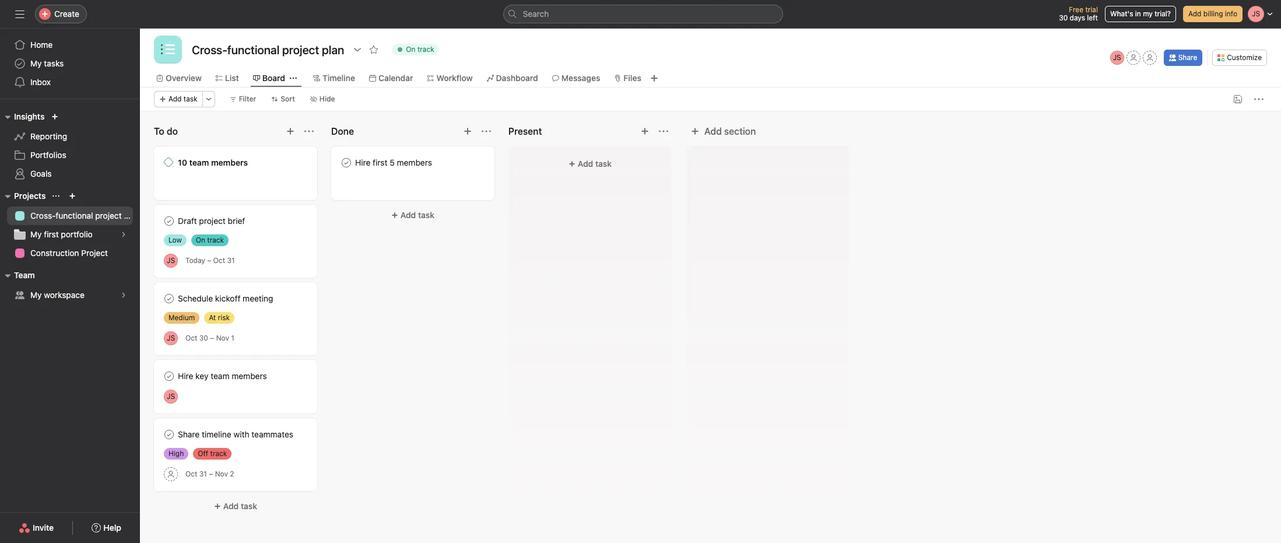 Task type: describe. For each thing, give the bounding box(es) containing it.
workspace
[[44, 290, 85, 300]]

at
[[209, 313, 216, 322]]

js button down low
[[164, 253, 178, 267]]

trial
[[1086, 5, 1098, 14]]

my tasks link
[[7, 54, 133, 73]]

0 vertical spatial team
[[189, 158, 209, 167]]

new project or portfolio image
[[69, 193, 76, 200]]

what's in my trial?
[[1111, 9, 1171, 18]]

invite button
[[11, 517, 61, 538]]

on track inside 'on track' dropdown button
[[406, 45, 434, 54]]

filter
[[239, 95, 256, 103]]

10 team members
[[178, 158, 248, 167]]

customize button
[[1213, 50, 1268, 66]]

today – oct 31
[[186, 256, 235, 265]]

draft
[[178, 216, 197, 226]]

off track
[[198, 449, 227, 458]]

more section actions image for present
[[659, 127, 669, 136]]

completed checkbox for share
[[162, 428, 176, 442]]

inbox link
[[7, 73, 133, 92]]

oct for share
[[186, 470, 197, 478]]

1 horizontal spatial project
[[199, 216, 226, 226]]

js up high
[[167, 392, 175, 401]]

hire for hire first 5 members
[[355, 158, 371, 167]]

filter button
[[224, 91, 262, 107]]

0 horizontal spatial 31
[[199, 470, 207, 478]]

in
[[1136, 9, 1142, 18]]

completed image for share timeline with teammates
[[162, 428, 176, 442]]

0 horizontal spatial project
[[95, 211, 122, 221]]

2
[[230, 470, 234, 478]]

see details, my workspace image
[[120, 292, 127, 299]]

reporting
[[30, 131, 67, 141]]

functional
[[56, 211, 93, 221]]

share timeline with teammates
[[178, 429, 293, 439]]

– for kickoff
[[210, 334, 214, 342]]

high
[[169, 449, 184, 458]]

portfolios link
[[7, 146, 133, 165]]

schedule kickoff meeting
[[178, 293, 273, 303]]

portfolio
[[61, 229, 93, 239]]

my first portfolio
[[30, 229, 93, 239]]

add to starred image
[[369, 45, 379, 54]]

more section actions image for to do
[[305, 127, 314, 136]]

insights
[[14, 111, 45, 121]]

risk
[[218, 313, 230, 322]]

construction
[[30, 248, 79, 258]]

add tab image
[[650, 74, 659, 83]]

members right 10
[[211, 158, 248, 167]]

at risk
[[209, 313, 230, 322]]

create
[[54, 9, 79, 19]]

messages
[[562, 73, 601, 83]]

billing
[[1204, 9, 1224, 18]]

with
[[234, 429, 249, 439]]

1
[[231, 334, 234, 342]]

reporting link
[[7, 127, 133, 146]]

sort button
[[266, 91, 300, 107]]

add section
[[705, 126, 756, 137]]

dashboard
[[496, 73, 538, 83]]

my for my tasks
[[30, 58, 42, 68]]

js button down what's
[[1111, 51, 1125, 65]]

tasks
[[44, 58, 64, 68]]

0 vertical spatial –
[[207, 256, 211, 265]]

tab actions image
[[290, 75, 297, 82]]

dashboard link
[[487, 72, 538, 85]]

add billing info button
[[1184, 6, 1243, 22]]

goals
[[30, 169, 52, 179]]

what's in my trial? button
[[1105, 6, 1177, 22]]

completed checkbox for hire first 5 members
[[340, 156, 354, 170]]

completed checkbox for draft project brief
[[162, 214, 176, 228]]

board
[[262, 73, 285, 83]]

off
[[198, 449, 208, 458]]

first for my
[[44, 229, 59, 239]]

show options image
[[353, 45, 362, 54]]

share button
[[1164, 50, 1203, 66]]

my first portfolio link
[[7, 225, 133, 244]]

low
[[169, 236, 182, 244]]

calendar link
[[369, 72, 413, 85]]

members for hire key team members
[[232, 371, 267, 381]]

1 vertical spatial on
[[196, 236, 205, 244]]

global element
[[0, 29, 140, 99]]

completed image
[[162, 214, 176, 228]]

on track button
[[387, 41, 444, 58]]

add section button
[[686, 121, 761, 142]]

invite
[[33, 523, 54, 533]]

trial?
[[1155, 9, 1171, 18]]

list image
[[161, 43, 175, 57]]

team button
[[0, 268, 35, 282]]

medium
[[169, 313, 195, 322]]

my
[[1144, 9, 1153, 18]]

to do
[[154, 126, 178, 137]]

create button
[[35, 5, 87, 23]]

projects element
[[0, 186, 140, 265]]

track for brief
[[207, 236, 224, 244]]

0 horizontal spatial 30
[[199, 334, 208, 342]]

search
[[523, 9, 549, 19]]

completed image for hire key team members
[[162, 369, 176, 383]]

sort
[[281, 95, 295, 103]]

members for hire first 5 members
[[397, 158, 432, 167]]

plan
[[124, 211, 140, 221]]

construction project
[[30, 248, 108, 258]]

js button down medium
[[164, 331, 178, 345]]

project
[[81, 248, 108, 258]]

cross-
[[30, 211, 56, 221]]

add task image
[[286, 127, 295, 136]]

timeline
[[202, 429, 231, 439]]

completed image for hire first 5 members
[[340, 156, 354, 170]]

new image
[[52, 113, 59, 120]]

inbox
[[30, 77, 51, 87]]

share for share
[[1179, 53, 1198, 62]]

brief
[[228, 216, 245, 226]]

add task image for done
[[463, 127, 473, 136]]

js down medium
[[167, 333, 175, 342]]

help
[[103, 523, 121, 533]]

oct 31 – nov 2
[[186, 470, 234, 478]]

my tasks
[[30, 58, 64, 68]]



Task type: vqa. For each thing, say whether or not it's contained in the screenshot.
the bottommost "task"
no



Task type: locate. For each thing, give the bounding box(es) containing it.
completed checkbox for schedule
[[162, 292, 176, 306]]

first up construction
[[44, 229, 59, 239]]

31 right today
[[227, 256, 235, 265]]

add billing info
[[1189, 9, 1238, 18]]

2 vertical spatial completed checkbox
[[162, 369, 176, 383]]

search list box
[[503, 5, 783, 23]]

schedule
[[178, 293, 213, 303]]

completed image down done
[[340, 156, 354, 170]]

on track up calendar
[[406, 45, 434, 54]]

completed image for schedule kickoff meeting
[[162, 292, 176, 306]]

teams element
[[0, 265, 140, 307]]

section
[[724, 126, 756, 137]]

more section actions image
[[305, 127, 314, 136], [659, 127, 669, 136]]

0 vertical spatial 31
[[227, 256, 235, 265]]

see details, my first portfolio image
[[120, 231, 127, 238]]

– down off track
[[209, 470, 213, 478]]

my inside teams element
[[30, 290, 42, 300]]

1 vertical spatial 31
[[199, 470, 207, 478]]

insights element
[[0, 106, 140, 186]]

on track
[[406, 45, 434, 54], [196, 236, 224, 244]]

files
[[624, 73, 642, 83]]

js button
[[1111, 51, 1125, 65], [164, 253, 178, 267], [164, 331, 178, 345], [164, 390, 178, 404]]

track down draft project brief
[[207, 236, 224, 244]]

portfolios
[[30, 150, 66, 160]]

Completed checkbox
[[340, 156, 354, 170], [162, 214, 176, 228], [162, 369, 176, 383]]

completed checkbox for hire key team members
[[162, 369, 176, 383]]

1 horizontal spatial share
[[1179, 53, 1198, 62]]

completed milestone image
[[164, 158, 173, 167]]

my inside projects element
[[30, 229, 42, 239]]

2 vertical spatial –
[[209, 470, 213, 478]]

30 inside free trial 30 days left
[[1060, 13, 1068, 22]]

free trial 30 days left
[[1060, 5, 1098, 22]]

what's
[[1111, 9, 1134, 18]]

completed image
[[340, 156, 354, 170], [162, 292, 176, 306], [162, 369, 176, 383], [162, 428, 176, 442]]

share inside button
[[1179, 53, 1198, 62]]

0 vertical spatial completed checkbox
[[162, 292, 176, 306]]

draft project brief
[[178, 216, 245, 226]]

on track down draft project brief
[[196, 236, 224, 244]]

– right today
[[207, 256, 211, 265]]

1 completed checkbox from the top
[[162, 292, 176, 306]]

0 horizontal spatial share
[[178, 429, 200, 439]]

project left 'plan'
[[95, 211, 122, 221]]

hire
[[355, 158, 371, 167], [178, 371, 193, 381]]

oct 30 – nov 1
[[186, 334, 234, 342]]

hide button
[[305, 91, 340, 107]]

3 my from the top
[[30, 290, 42, 300]]

js down what's
[[1113, 53, 1122, 62]]

left
[[1088, 13, 1098, 22]]

1 vertical spatial on track
[[196, 236, 224, 244]]

my left "tasks"
[[30, 58, 42, 68]]

completed image up medium
[[162, 292, 176, 306]]

my workspace link
[[7, 286, 133, 305]]

first for hire
[[373, 158, 388, 167]]

oct left 2
[[186, 470, 197, 478]]

track inside dropdown button
[[418, 45, 434, 54]]

my inside global element
[[30, 58, 42, 68]]

1 vertical spatial team
[[211, 371, 230, 381]]

0 horizontal spatial team
[[189, 158, 209, 167]]

my for my workspace
[[30, 290, 42, 300]]

customize
[[1228, 53, 1262, 62]]

30 left days
[[1060, 13, 1068, 22]]

timeline link
[[313, 72, 355, 85]]

share for share timeline with teammates
[[178, 429, 200, 439]]

my down team
[[30, 290, 42, 300]]

1 vertical spatial completed checkbox
[[162, 428, 176, 442]]

1 vertical spatial –
[[210, 334, 214, 342]]

board link
[[253, 72, 285, 85]]

insights button
[[0, 110, 45, 124]]

files link
[[615, 72, 642, 85]]

30 left 1
[[199, 334, 208, 342]]

1 add task image from the left
[[463, 127, 473, 136]]

31 down off
[[199, 470, 207, 478]]

nov left 2
[[215, 470, 228, 478]]

5
[[390, 158, 395, 167]]

1 horizontal spatial on
[[406, 45, 416, 54]]

completed checkbox down done
[[340, 156, 354, 170]]

1 vertical spatial share
[[178, 429, 200, 439]]

team right key
[[211, 371, 230, 381]]

hire first 5 members
[[355, 158, 432, 167]]

0 vertical spatial on track
[[406, 45, 434, 54]]

1 vertical spatial first
[[44, 229, 59, 239]]

2 more section actions image from the left
[[659, 127, 669, 136]]

2 vertical spatial my
[[30, 290, 42, 300]]

projects button
[[0, 189, 46, 203]]

first inside "my first portfolio" link
[[44, 229, 59, 239]]

add task image left more section actions icon
[[463, 127, 473, 136]]

1 horizontal spatial more actions image
[[1255, 95, 1264, 104]]

days
[[1070, 13, 1086, 22]]

cross-functional project plan link
[[7, 207, 140, 225]]

– down at
[[210, 334, 214, 342]]

0 vertical spatial on
[[406, 45, 416, 54]]

completed checkbox left key
[[162, 369, 176, 383]]

completed image up high
[[162, 428, 176, 442]]

workflow link
[[427, 72, 473, 85]]

oct down medium
[[186, 334, 197, 342]]

0 vertical spatial oct
[[213, 256, 225, 265]]

1 vertical spatial oct
[[186, 334, 197, 342]]

1 vertical spatial completed checkbox
[[162, 214, 176, 228]]

project left brief
[[199, 216, 226, 226]]

1 vertical spatial nov
[[215, 470, 228, 478]]

nov left 1
[[216, 334, 229, 342]]

1 horizontal spatial 31
[[227, 256, 235, 265]]

hire key team members
[[178, 371, 267, 381]]

0 horizontal spatial on track
[[196, 236, 224, 244]]

construction project link
[[7, 244, 133, 263]]

0 horizontal spatial first
[[44, 229, 59, 239]]

1 my from the top
[[30, 58, 42, 68]]

Completed checkbox
[[162, 292, 176, 306], [162, 428, 176, 442]]

completed image left key
[[162, 369, 176, 383]]

track up workflow link
[[418, 45, 434, 54]]

add task image
[[463, 127, 473, 136], [641, 127, 650, 136]]

1 horizontal spatial add task image
[[641, 127, 650, 136]]

today
[[186, 256, 205, 265]]

2 vertical spatial oct
[[186, 470, 197, 478]]

project
[[95, 211, 122, 221], [199, 216, 226, 226]]

home
[[30, 40, 53, 50]]

info
[[1226, 9, 1238, 18]]

1 horizontal spatial 30
[[1060, 13, 1068, 22]]

my workspace
[[30, 290, 85, 300]]

0 horizontal spatial more actions image
[[205, 96, 212, 103]]

cross-functional project plan
[[30, 211, 140, 221]]

track
[[418, 45, 434, 54], [207, 236, 224, 244], [210, 449, 227, 458]]

meeting
[[243, 293, 273, 303]]

hire for hire key team members
[[178, 371, 193, 381]]

list link
[[216, 72, 239, 85]]

0 vertical spatial 30
[[1060, 13, 1068, 22]]

oct for schedule
[[186, 334, 197, 342]]

Completed milestone checkbox
[[164, 158, 173, 167]]

goals link
[[7, 165, 133, 183]]

js button down hire key team members
[[164, 390, 178, 404]]

my for my first portfolio
[[30, 229, 42, 239]]

hide sidebar image
[[15, 9, 25, 19]]

more actions image
[[1255, 95, 1264, 104], [205, 96, 212, 103]]

team right 10
[[189, 158, 209, 167]]

completed checkbox up high
[[162, 428, 176, 442]]

2 completed checkbox from the top
[[162, 428, 176, 442]]

1 horizontal spatial team
[[211, 371, 230, 381]]

1 vertical spatial my
[[30, 229, 42, 239]]

add task image down add tab icon
[[641, 127, 650, 136]]

on up today
[[196, 236, 205, 244]]

completed checkbox up medium
[[162, 292, 176, 306]]

nov for kickoff
[[216, 334, 229, 342]]

my down cross-
[[30, 229, 42, 239]]

timeline
[[323, 73, 355, 83]]

hire left the 5
[[355, 158, 371, 167]]

1 horizontal spatial first
[[373, 158, 388, 167]]

–
[[207, 256, 211, 265], [210, 334, 214, 342], [209, 470, 213, 478]]

1 vertical spatial 30
[[199, 334, 208, 342]]

hire left key
[[178, 371, 193, 381]]

more actions image right save options icon
[[1255, 95, 1264, 104]]

workflow
[[437, 73, 473, 83]]

js down low
[[167, 256, 175, 265]]

key
[[196, 371, 209, 381]]

help button
[[84, 517, 129, 538]]

task
[[184, 95, 198, 103], [596, 159, 612, 169], [418, 210, 435, 220], [241, 501, 257, 511]]

js
[[1113, 53, 1122, 62], [167, 256, 175, 265], [167, 333, 175, 342], [167, 392, 175, 401]]

oct right today
[[213, 256, 225, 265]]

0 vertical spatial track
[[418, 45, 434, 54]]

teammates
[[252, 429, 293, 439]]

track for with
[[210, 449, 227, 458]]

completed checkbox left draft
[[162, 214, 176, 228]]

31
[[227, 256, 235, 265], [199, 470, 207, 478]]

free
[[1069, 5, 1084, 14]]

calendar
[[379, 73, 413, 83]]

oct
[[213, 256, 225, 265], [186, 334, 197, 342], [186, 470, 197, 478]]

0 vertical spatial first
[[373, 158, 388, 167]]

0 horizontal spatial hire
[[178, 371, 193, 381]]

0 vertical spatial share
[[1179, 53, 1198, 62]]

2 add task image from the left
[[641, 127, 650, 136]]

share
[[1179, 53, 1198, 62], [178, 429, 200, 439]]

my
[[30, 58, 42, 68], [30, 229, 42, 239], [30, 290, 42, 300]]

on up calendar
[[406, 45, 416, 54]]

add task image for present
[[641, 127, 650, 136]]

share up high
[[178, 429, 200, 439]]

show options, current sort, top image
[[53, 193, 60, 200]]

share down add billing info button
[[1179, 53, 1198, 62]]

0 horizontal spatial add task image
[[463, 127, 473, 136]]

10
[[178, 158, 187, 167]]

0 vertical spatial completed checkbox
[[340, 156, 354, 170]]

2 my from the top
[[30, 229, 42, 239]]

projects
[[14, 191, 46, 201]]

members down 1
[[232, 371, 267, 381]]

– for timeline
[[209, 470, 213, 478]]

list
[[225, 73, 239, 83]]

members
[[211, 158, 248, 167], [397, 158, 432, 167], [232, 371, 267, 381]]

1 horizontal spatial more section actions image
[[659, 127, 669, 136]]

more actions image left filter dropdown button
[[205, 96, 212, 103]]

0 vertical spatial my
[[30, 58, 42, 68]]

on inside dropdown button
[[406, 45, 416, 54]]

0 vertical spatial nov
[[216, 334, 229, 342]]

add task button
[[154, 91, 203, 107], [516, 153, 665, 174], [331, 205, 495, 226], [154, 496, 317, 517]]

home link
[[7, 36, 133, 54]]

2 vertical spatial track
[[210, 449, 227, 458]]

0 horizontal spatial on
[[196, 236, 205, 244]]

1 horizontal spatial on track
[[406, 45, 434, 54]]

1 more section actions image from the left
[[305, 127, 314, 136]]

None text field
[[189, 39, 347, 60]]

1 vertical spatial track
[[207, 236, 224, 244]]

nov for timeline
[[215, 470, 228, 478]]

search button
[[503, 5, 783, 23]]

1 vertical spatial hire
[[178, 371, 193, 381]]

more section actions image
[[482, 127, 491, 136]]

members right the 5
[[397, 158, 432, 167]]

present
[[509, 126, 542, 137]]

hide
[[320, 95, 335, 103]]

done
[[331, 126, 354, 137]]

0 horizontal spatial more section actions image
[[305, 127, 314, 136]]

first left the 5
[[373, 158, 388, 167]]

0 vertical spatial hire
[[355, 158, 371, 167]]

1 horizontal spatial hire
[[355, 158, 371, 167]]

track right off
[[210, 449, 227, 458]]

save options image
[[1234, 95, 1243, 104]]

kickoff
[[215, 293, 241, 303]]



